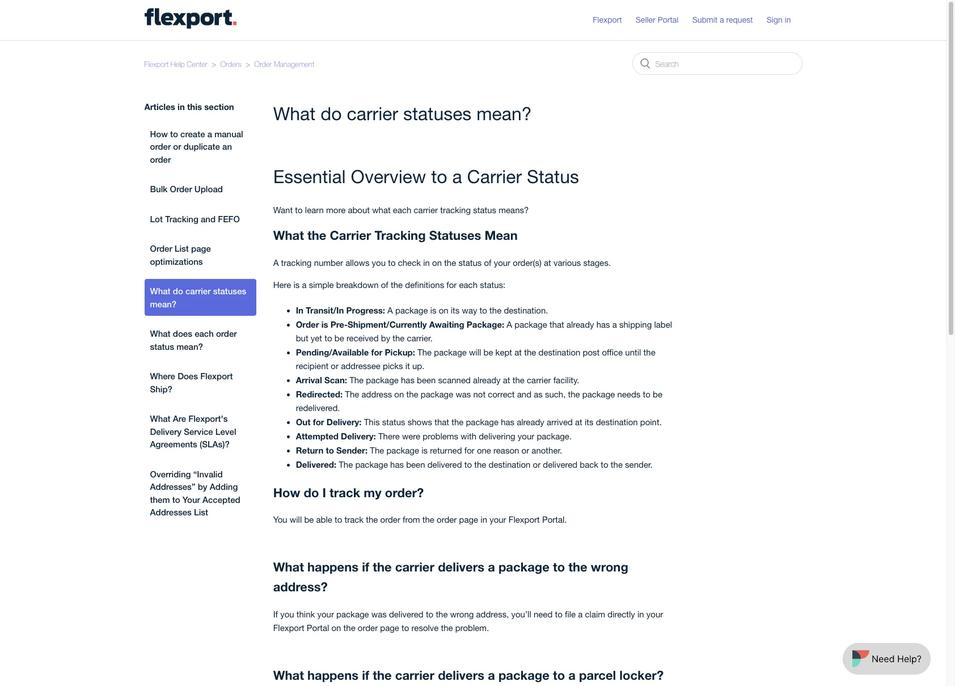 Task type: locate. For each thing, give the bounding box(es) containing it.
1 vertical spatial been
[[406, 460, 425, 469]]

2 vertical spatial destination
[[489, 460, 531, 469]]

if inside what happens if the carrier delivers a package to the wrong address?
[[362, 560, 369, 575]]

to inside the address on the package was not correct and as such, the package needs to be redelivered.
[[643, 389, 651, 399]]

0 horizontal spatial was
[[371, 610, 387, 619]]

from
[[403, 515, 420, 525]]

tracking up the statuses
[[440, 205, 471, 215]]

picks
[[383, 361, 403, 371]]

Search search field
[[632, 52, 803, 75]]

be up point.
[[653, 389, 663, 399]]

point.
[[640, 417, 662, 427]]

2 vertical spatial do
[[304, 485, 319, 500]]

1 vertical spatial its
[[585, 417, 594, 427]]

various
[[554, 258, 581, 268]]

destination down needs
[[596, 417, 638, 427]]

0 horizontal spatial destination
[[489, 460, 531, 469]]

has up office
[[597, 320, 610, 329]]

None search field
[[632, 52, 803, 75]]

destination down reason on the bottom of the page
[[489, 460, 531, 469]]

1 vertical spatial tracking
[[281, 258, 312, 268]]

seller portal
[[636, 15, 679, 24]]

happens inside what happens if the carrier delivers a package to the wrong address?
[[307, 560, 359, 575]]

already up post
[[567, 320, 594, 329]]

0 horizontal spatial its
[[451, 306, 460, 315]]

0 vertical spatial delivers
[[438, 560, 485, 575]]

been inside out for delivery: this status shows that the package has already arrived at its destination point. attempted delivery: there were problems with delivering your package. return to sender: the package is returned for one reason or another. delivered: the package has been delivered to the destination or delivered back to the sender.
[[406, 460, 425, 469]]

was inside if you think your package was delivered to the wrong address, you'll need to file a claim directly in your flexport portal on the order page to resolve the problem.
[[371, 610, 387, 619]]

2 delivers from the top
[[438, 668, 485, 683]]

0 vertical spatial that
[[550, 320, 564, 329]]

package inside if you think your package was delivered to the wrong address, you'll need to file a claim directly in your flexport portal on the order page to resolve the problem.
[[336, 610, 369, 619]]

flexport down if
[[273, 623, 304, 633]]

to inside in transit/in progress: a package is on its way to the destination.
[[480, 306, 487, 315]]

to up want to learn more about what each carrier tracking status means?
[[431, 166, 447, 187]]

0 vertical spatial was
[[456, 389, 471, 399]]

1 vertical spatial that
[[435, 417, 449, 427]]

a
[[720, 15, 724, 24], [207, 129, 212, 139], [452, 166, 462, 187], [302, 280, 307, 290], [613, 320, 617, 329], [488, 560, 495, 575], [578, 610, 583, 619], [488, 668, 495, 683], [569, 668, 576, 683]]

order right bulk
[[170, 184, 192, 194]]

a up the here
[[273, 258, 279, 268]]

been down up.
[[417, 375, 436, 385]]

0 horizontal spatial wrong
[[450, 610, 474, 619]]

tracking
[[440, 205, 471, 215], [281, 258, 312, 268]]

number
[[314, 258, 343, 268]]

1 vertical spatial happens
[[307, 668, 359, 683]]

0 vertical spatial mean?
[[477, 103, 532, 124]]

to right way on the top left of the page
[[480, 306, 487, 315]]

1 vertical spatial each
[[459, 280, 478, 290]]

center
[[187, 59, 207, 68]]

a tracking number allows you to check in on the status of your order(s) at various stages.
[[273, 258, 611, 268]]

already up not at the bottom of the page
[[473, 375, 501, 385]]

a for a package that already has a shipping label but yet to be received by the carrier.
[[507, 320, 512, 329]]

is inside in transit/in progress: a package is on its way to the destination.
[[430, 306, 437, 315]]

delivers inside what happens if the carrier delivers a package to the wrong address?
[[438, 560, 485, 575]]

delivery: left 'this'
[[327, 417, 362, 427]]

0 vertical spatial and
[[201, 214, 216, 224]]

at right kept
[[515, 347, 522, 357]]

tracking up the here
[[281, 258, 312, 268]]

scan:
[[324, 375, 347, 385]]

status up there
[[382, 417, 405, 427]]

you right if
[[280, 610, 294, 619]]

wrong inside if you think your package was delivered to the wrong address, you'll need to file a claim directly in your flexport portal on the order page to resolve the problem.
[[450, 610, 474, 619]]

order
[[255, 59, 272, 68], [170, 184, 192, 194], [150, 243, 172, 254], [296, 319, 319, 329]]

essential overview to a carrier status
[[273, 166, 579, 187]]

1 vertical spatial delivery:
[[341, 431, 376, 441]]

1 vertical spatial tracking
[[375, 228, 426, 243]]

2 vertical spatial page
[[380, 623, 399, 633]]

or down another.
[[533, 460, 541, 469]]

portal
[[658, 15, 679, 24], [307, 623, 329, 633]]

articles in this section
[[144, 102, 234, 112]]

delivery: up sender:
[[341, 431, 376, 441]]

returned
[[430, 446, 462, 455]]

already up package.
[[517, 417, 545, 427]]

another.
[[532, 446, 562, 455]]

0 horizontal spatial and
[[201, 214, 216, 224]]

order management
[[255, 59, 314, 68]]

page inside order list page optimizations
[[191, 243, 211, 254]]

to down attempted
[[326, 445, 334, 455]]

0 horizontal spatial portal
[[307, 623, 329, 633]]

happens
[[307, 560, 359, 575], [307, 668, 359, 683]]

package inside arrival scan: the package has been scanned already at the carrier facility.
[[366, 375, 399, 385]]

that up facility.
[[550, 320, 564, 329]]

redirected:
[[296, 389, 343, 399]]

of up status:
[[484, 258, 492, 268]]

claim
[[585, 610, 605, 619]]

delivers down problem.
[[438, 668, 485, 683]]

1 horizontal spatial how
[[273, 485, 300, 500]]

essential
[[273, 166, 346, 187]]

order up but
[[296, 319, 319, 329]]

0 horizontal spatial each
[[195, 328, 214, 339]]

order left management
[[255, 59, 272, 68]]

1 horizontal spatial already
[[517, 417, 545, 427]]

0 horizontal spatial tracking
[[165, 214, 198, 224]]

"invalid
[[193, 469, 223, 479]]

up.
[[412, 361, 425, 371]]

order for order is pre-shipment/currently awaiting package:
[[296, 319, 319, 329]]

a for a tracking number allows you to check in on the status of your order(s) at various stages.
[[273, 258, 279, 268]]

the inside a package that already has a shipping label but yet to be received by the carrier.
[[393, 333, 405, 343]]

a inside how to create a manual order or duplicate an order
[[207, 129, 212, 139]]

the down addressee
[[350, 375, 364, 385]]

delivered up resolve
[[389, 610, 424, 619]]

how for how do i track my order?
[[273, 485, 300, 500]]

2 vertical spatial already
[[517, 417, 545, 427]]

not
[[473, 389, 486, 399]]

1 vertical spatial will
[[290, 515, 302, 525]]

0 vertical spatial you
[[372, 258, 386, 268]]

2 vertical spatial mean?
[[177, 341, 203, 351]]

portal inside 'link'
[[658, 15, 679, 24]]

delivered
[[428, 460, 462, 469], [543, 460, 578, 469], [389, 610, 424, 619]]

your
[[494, 258, 511, 268], [518, 431, 535, 441], [490, 515, 506, 525], [317, 610, 334, 619], [647, 610, 663, 619]]

is inside out for delivery: this status shows that the package has already arrived at its destination point. attempted delivery: there were problems with delivering your package. return to sender: the package is returned for one reason or another. delivered: the package has been delivered to the destination or delivered back to the sender.
[[422, 446, 428, 455]]

1 vertical spatial statuses
[[213, 286, 246, 296]]

has inside arrival scan: the package has been scanned already at the carrier facility.
[[401, 375, 415, 385]]

a package that already has a shipping label but yet to be received by the carrier.
[[296, 320, 672, 343]]

carrier
[[347, 103, 398, 124], [414, 205, 438, 215], [186, 286, 211, 296], [527, 375, 551, 385], [395, 560, 435, 575], [395, 668, 435, 683]]

the down there
[[370, 446, 384, 455]]

0 vertical spatial statuses
[[403, 103, 472, 124]]

carrier inside arrival scan: the package has been scanned already at the carrier facility.
[[527, 375, 551, 385]]

page inside if you think your package was delivered to the wrong address, you'll need to file a claim directly in your flexport portal on the order page to resolve the problem.
[[380, 623, 399, 633]]

2 horizontal spatial a
[[507, 320, 512, 329]]

flexport inside if you think your package was delivered to the wrong address, you'll need to file a claim directly in your flexport portal on the order page to resolve the problem.
[[273, 623, 304, 633]]

0 vertical spatial wrong
[[591, 560, 629, 575]]

1 if from the top
[[362, 560, 369, 575]]

the up up.
[[418, 347, 432, 357]]

0 vertical spatial tracking
[[440, 205, 471, 215]]

submit a request link
[[693, 14, 765, 26]]

track down how do i track my order? in the left of the page
[[345, 515, 364, 525]]

of
[[484, 258, 492, 268], [381, 280, 389, 290]]

0 vertical spatial its
[[451, 306, 460, 315]]

awaiting
[[429, 319, 464, 329]]

to down the 'with'
[[464, 460, 472, 469]]

1 vertical spatial what do carrier statuses mean?
[[150, 286, 246, 309]]

a inside what happens if the carrier delivers a package to the wrong address?
[[488, 560, 495, 575]]

delivered:
[[296, 459, 336, 469]]

status down the statuses
[[459, 258, 482, 268]]

package inside what happens if the carrier delivers a package to the wrong address?
[[499, 560, 550, 575]]

wrong up problem.
[[450, 610, 474, 619]]

a inside if you think your package was delivered to the wrong address, you'll need to file a claim directly in your flexport portal on the order page to resolve the problem.
[[578, 610, 583, 619]]

the down scan:
[[345, 389, 359, 399]]

your right directly
[[647, 610, 663, 619]]

status
[[527, 166, 579, 187]]

delivered down returned at the left bottom of page
[[428, 460, 462, 469]]

be down pre-
[[335, 333, 344, 343]]

or inside how to create a manual order or duplicate an order
[[173, 141, 181, 151]]

2 happens from the top
[[307, 668, 359, 683]]

this
[[187, 102, 202, 112]]

0 horizontal spatial delivered
[[389, 610, 424, 619]]

optimizations
[[150, 256, 203, 266]]

how
[[150, 129, 168, 139], [273, 485, 300, 500]]

portal right seller
[[658, 15, 679, 24]]

that up problems
[[435, 417, 449, 427]]

0 horizontal spatial already
[[473, 375, 501, 385]]

each
[[393, 205, 412, 215], [459, 280, 478, 290], [195, 328, 214, 339]]

will inside the package will be kept at the destination post office until the recipient or addressee picks it up.
[[469, 347, 481, 357]]

1 horizontal spatial what do carrier statuses mean?
[[273, 103, 532, 124]]

1 vertical spatial by
[[198, 482, 207, 492]]

0 vertical spatial by
[[381, 333, 390, 343]]

1 vertical spatial you
[[280, 610, 294, 619]]

will
[[469, 347, 481, 357], [290, 515, 302, 525]]

destination.
[[504, 306, 548, 315]]

1 vertical spatial wrong
[[450, 610, 474, 619]]

1 horizontal spatial wrong
[[591, 560, 629, 575]]

what inside what does each order status mean?
[[150, 328, 171, 339]]

delivering
[[479, 431, 516, 441]]

0 horizontal spatial what do carrier statuses mean?
[[150, 286, 246, 309]]

in inside if you think your package was delivered to the wrong address, you'll need to file a claim directly in your flexport portal on the order page to resolve the problem.
[[638, 610, 644, 619]]

1 horizontal spatial do
[[304, 485, 319, 500]]

service
[[184, 426, 213, 437]]

1 vertical spatial do
[[173, 286, 183, 296]]

bulk order upload
[[150, 184, 223, 194]]

how inside how to create a manual order or duplicate an order
[[150, 129, 168, 139]]

has
[[597, 320, 610, 329], [401, 375, 415, 385], [501, 417, 515, 427], [390, 460, 404, 469]]

status inside what does each order status mean?
[[150, 341, 174, 351]]

1 horizontal spatial a
[[388, 306, 393, 315]]

each left status:
[[459, 280, 478, 290]]

to right yet
[[325, 333, 332, 343]]

order inside if you think your package was delivered to the wrong address, you'll need to file a claim directly in your flexport portal on the order page to resolve the problem.
[[358, 623, 378, 633]]

1 horizontal spatial tracking
[[440, 205, 471, 215]]

1 horizontal spatial tracking
[[375, 228, 426, 243]]

each right does
[[195, 328, 214, 339]]

its left way on the top left of the page
[[451, 306, 460, 315]]

was inside the address on the package was not correct and as such, the package needs to be redelivered.
[[456, 389, 471, 399]]

1 vertical spatial and
[[517, 389, 532, 399]]

breakdown
[[336, 280, 379, 290]]

destination up facility.
[[539, 347, 581, 357]]

0 vertical spatial of
[[484, 258, 492, 268]]

main content
[[0, 40, 947, 686]]

order inside order list page optimizations
[[150, 243, 172, 254]]

flexport right does
[[200, 371, 233, 381]]

1 horizontal spatial page
[[380, 623, 399, 633]]

each inside what does each order status mean?
[[195, 328, 214, 339]]

1 vertical spatial of
[[381, 280, 389, 290]]

bulk order upload link
[[144, 177, 256, 201]]

will down a package that already has a shipping label but yet to be received by the carrier.
[[469, 347, 481, 357]]

and inside the address on the package was not correct and as such, the package needs to be redelivered.
[[517, 389, 532, 399]]

be left able at left
[[304, 515, 314, 525]]

1 horizontal spatial list
[[194, 507, 208, 517]]

that inside out for delivery: this status shows that the package has already arrived at its destination point. attempted delivery: there were problems with delivering your package. return to sender: the package is returned for one reason or another. delivered: the package has been delivered to the destination or delivered back to the sender.
[[435, 417, 449, 427]]

and left as
[[517, 389, 532, 399]]

1 horizontal spatial you
[[372, 258, 386, 268]]

0 horizontal spatial a
[[273, 258, 279, 268]]

fefo
[[218, 214, 240, 224]]

overriding "invalid addresses" by adding them to your accepted addresses list
[[150, 469, 240, 517]]

sender.
[[625, 460, 653, 469]]

a up shipment/currently
[[388, 306, 393, 315]]

orders link
[[220, 59, 241, 68]]

you right allows
[[372, 258, 386, 268]]

a inside a package that already has a shipping label but yet to be received by the carrier.
[[613, 320, 617, 329]]

to down addresses"
[[172, 494, 180, 505]]

you'll
[[511, 610, 531, 619]]

1 horizontal spatial and
[[517, 389, 532, 399]]

been
[[417, 375, 436, 385], [406, 460, 425, 469]]

status down does
[[150, 341, 174, 351]]

what does each order status mean? link
[[144, 322, 256, 359]]

carrier down about
[[330, 228, 371, 243]]

package
[[395, 306, 428, 315], [515, 320, 547, 329], [434, 347, 467, 357], [366, 375, 399, 385], [421, 389, 453, 399], [583, 389, 615, 399], [466, 417, 499, 427], [387, 446, 419, 455], [355, 460, 388, 469], [499, 560, 550, 575], [336, 610, 369, 619], [499, 668, 550, 683]]

at right the arrived
[[575, 417, 583, 427]]

0 horizontal spatial by
[[198, 482, 207, 492]]

1 vertical spatial delivers
[[438, 668, 485, 683]]

on inside the address on the package was not correct and as such, the package needs to be redelivered.
[[394, 389, 404, 399]]

wrong up directly
[[591, 560, 629, 575]]

package inside the package will be kept at the destination post office until the recipient or addressee picks it up.
[[434, 347, 467, 357]]

out for delivery: this status shows that the package has already arrived at its destination point. attempted delivery: there were problems with delivering your package. return to sender: the package is returned for one reason or another. delivered: the package has been delivered to the destination or delivered back to the sender.
[[296, 417, 662, 469]]

need
[[534, 610, 553, 619]]

be
[[335, 333, 344, 343], [484, 347, 493, 357], [653, 389, 663, 399], [304, 515, 314, 525]]

on inside if you think your package was delivered to the wrong address, you'll need to file a claim directly in your flexport portal on the order page to resolve the problem.
[[332, 623, 341, 633]]

1 vertical spatial portal
[[307, 623, 329, 633]]

(slas)?
[[200, 439, 230, 449]]

1 horizontal spatial of
[[484, 258, 492, 268]]

tracking right the lot
[[165, 214, 198, 224]]

2 if from the top
[[362, 668, 369, 683]]

1 vertical spatial was
[[371, 610, 387, 619]]

on
[[432, 258, 442, 268], [439, 306, 449, 315], [394, 389, 404, 399], [332, 623, 341, 633]]

orders
[[220, 59, 241, 68]]

what
[[273, 103, 316, 124], [273, 228, 304, 243], [150, 286, 171, 296], [150, 328, 171, 339], [150, 414, 171, 424], [273, 560, 304, 575], [273, 668, 304, 683]]

if for what happens if the carrier delivers a package to a parcel locker?
[[362, 668, 369, 683]]

each right what
[[393, 205, 412, 215]]

articles
[[144, 102, 175, 112]]

be inside the package will be kept at the destination post office until the recipient or addressee picks it up.
[[484, 347, 493, 357]]

at up 'correct'
[[503, 375, 510, 385]]

1 vertical spatial if
[[362, 668, 369, 683]]

you
[[273, 515, 287, 525]]

needs
[[618, 389, 641, 399]]

to left check
[[388, 258, 396, 268]]

0 vertical spatial each
[[393, 205, 412, 215]]

0 vertical spatial a
[[273, 258, 279, 268]]

status left means? on the right
[[473, 205, 496, 215]]

has down it
[[401, 375, 415, 385]]

about
[[348, 205, 370, 215]]

order?
[[385, 485, 424, 500]]

1 vertical spatial list
[[194, 507, 208, 517]]

submit a request
[[693, 15, 753, 24]]

2 horizontal spatial page
[[459, 515, 478, 525]]

0 horizontal spatial page
[[191, 243, 211, 254]]

1 horizontal spatial destination
[[539, 347, 581, 357]]

0 horizontal spatial tracking
[[281, 258, 312, 268]]

be left kept
[[484, 347, 493, 357]]

to inside how to create a manual order or duplicate an order
[[170, 129, 178, 139]]

delivered inside if you think your package was delivered to the wrong address, you'll need to file a claim directly in your flexport portal on the order page to resolve the problem.
[[389, 610, 424, 619]]

delivered down another.
[[543, 460, 578, 469]]

shows
[[408, 417, 432, 427]]

of right breakdown
[[381, 280, 389, 290]]

order up optimizations
[[150, 243, 172, 254]]

attempted
[[296, 431, 339, 441]]

2 vertical spatial a
[[507, 320, 512, 329]]

a inside a package that already has a shipping label but yet to be received by the carrier.
[[507, 320, 512, 329]]

carrier up means? on the right
[[467, 166, 522, 187]]

to right back
[[601, 460, 609, 469]]

is up awaiting
[[430, 306, 437, 315]]

or up scan:
[[331, 361, 339, 371]]

do
[[321, 103, 342, 124], [173, 286, 183, 296], [304, 485, 319, 500]]

the down sender:
[[339, 460, 353, 469]]

how do i track my order?
[[273, 485, 424, 500]]

1 delivers from the top
[[438, 560, 485, 575]]

how down articles on the left of the page
[[150, 129, 168, 139]]

1 vertical spatial how
[[273, 485, 300, 500]]

list up optimizations
[[175, 243, 189, 254]]

out
[[296, 417, 311, 427]]

0 vertical spatial list
[[175, 243, 189, 254]]

2 horizontal spatial destination
[[596, 417, 638, 427]]

1 horizontal spatial its
[[585, 417, 594, 427]]

flexport left portal.
[[509, 515, 540, 525]]

you will be able to track the order from the order page in your flexport portal.
[[273, 515, 567, 525]]

0 vertical spatial how
[[150, 129, 168, 139]]

and left fefo
[[201, 214, 216, 224]]

0 vertical spatial already
[[567, 320, 594, 329]]

address?
[[273, 580, 328, 595]]

1 horizontal spatial that
[[550, 320, 564, 329]]

is down problems
[[422, 446, 428, 455]]

0 vertical spatial portal
[[658, 15, 679, 24]]

as
[[534, 389, 543, 399]]

delivers
[[438, 560, 485, 575], [438, 668, 485, 683]]

ship?
[[150, 384, 172, 394]]

by
[[381, 333, 390, 343], [198, 482, 207, 492]]

0 vertical spatial happens
[[307, 560, 359, 575]]

0 vertical spatial been
[[417, 375, 436, 385]]

carrier
[[467, 166, 522, 187], [330, 228, 371, 243]]

1 vertical spatial already
[[473, 375, 501, 385]]

track right i
[[330, 485, 360, 500]]

simple
[[309, 280, 334, 290]]

has inside a package that already has a shipping label but yet to be received by the carrier.
[[597, 320, 610, 329]]

for down received
[[371, 347, 383, 357]]

redelivered.
[[296, 403, 340, 413]]

to right able at left
[[335, 515, 342, 525]]

1 horizontal spatial was
[[456, 389, 471, 399]]

to up resolve
[[426, 610, 434, 619]]

0 horizontal spatial that
[[435, 417, 449, 427]]

sender:
[[336, 445, 368, 455]]

kept
[[496, 347, 512, 357]]

the inside the address on the package was not correct and as such, the package needs to be redelivered.
[[345, 389, 359, 399]]

1 happens from the top
[[307, 560, 359, 575]]

flexport help center help center home page image
[[144, 8, 236, 29]]

to left resolve
[[402, 623, 409, 633]]

or down create
[[173, 141, 181, 151]]

delivers up if you think your package was delivered to the wrong address, you'll need to file a claim directly in your flexport portal on the order page to resolve the problem.
[[438, 560, 485, 575]]

0 horizontal spatial will
[[290, 515, 302, 525]]

order(s)
[[513, 258, 542, 268]]

to down portal.
[[553, 560, 565, 575]]

think
[[297, 610, 315, 619]]



Task type: vqa. For each thing, say whether or not it's contained in the screenshot.


Task type: describe. For each thing, give the bounding box(es) containing it.
been inside arrival scan: the package has been scanned already at the carrier facility.
[[417, 375, 436, 385]]

flexport left seller
[[593, 15, 622, 24]]

flexport help center link
[[144, 59, 207, 68]]

already inside arrival scan: the package has been scanned already at the carrier facility.
[[473, 375, 501, 385]]

an
[[222, 141, 232, 151]]

what are flexport's delivery service level agreements (slas)? link
[[144, 407, 256, 456]]

happens for what happens if the carrier delivers a package to a parcel locker?
[[307, 668, 359, 683]]

post
[[583, 347, 600, 357]]

duplicate
[[184, 141, 220, 151]]

address
[[362, 389, 392, 399]]

at inside out for delivery: this status shows that the package has already arrived at its destination point. attempted delivery: there were problems with delivering your package. return to sender: the package is returned for one reason or another. delivered: the package has been delivered to the destination or delivered back to the sender.
[[575, 417, 583, 427]]

you inside if you think your package was delivered to the wrong address, you'll need to file a claim directly in your flexport portal on the order page to resolve the problem.
[[280, 610, 294, 619]]

0 horizontal spatial do
[[173, 286, 183, 296]]

the inside in transit/in progress: a package is on its way to the destination.
[[490, 306, 502, 315]]

sign in button
[[767, 11, 803, 29]]

its inside out for delivery: this status shows that the package has already arrived at its destination point. attempted delivery: there were problems with delivering your package. return to sender: the package is returned for one reason or another. delivered: the package has been delivered to the destination or delivered back to the sender.
[[585, 417, 594, 427]]

to inside overriding "invalid addresses" by adding them to your accepted addresses list
[[172, 494, 180, 505]]

address,
[[476, 610, 509, 619]]

wrong inside what happens if the carrier delivers a package to the wrong address?
[[591, 560, 629, 575]]

tracking inside lot tracking and fefo link
[[165, 214, 198, 224]]

the address on the package was not correct and as such, the package needs to be redelivered.
[[296, 389, 663, 413]]

were
[[402, 431, 420, 441]]

0 horizontal spatial of
[[381, 280, 389, 290]]

want
[[273, 205, 293, 215]]

are
[[173, 414, 186, 424]]

delivery
[[150, 426, 182, 437]]

arrival scan: the package has been scanned already at the carrier facility.
[[296, 375, 580, 385]]

1 vertical spatial track
[[345, 515, 364, 525]]

there
[[378, 431, 400, 441]]

1 horizontal spatial carrier
[[467, 166, 522, 187]]

back
[[580, 460, 599, 469]]

order for order list page optimizations
[[150, 243, 172, 254]]

package inside in transit/in progress: a package is on its way to the destination.
[[395, 306, 428, 315]]

lot tracking and fefo
[[150, 214, 240, 224]]

status inside out for delivery: this status shows that the package has already arrived at its destination point. attempted delivery: there were problems with delivering your package. return to sender: the package is returned for one reason or another. delivered: the package has been delivered to the destination or delivered back to the sender.
[[382, 417, 405, 427]]

does
[[178, 371, 198, 381]]

it
[[406, 361, 410, 371]]

how for how to create a manual order or duplicate an order
[[150, 129, 168, 139]]

learn
[[305, 205, 324, 215]]

my
[[364, 485, 382, 500]]

here is a simple breakdown of the definitions for each status:
[[273, 280, 506, 290]]

to left learn
[[295, 205, 303, 215]]

want to learn more about what each carrier tracking status means?
[[273, 205, 531, 215]]

carrier inside what happens if the carrier delivers a package to the wrong address?
[[395, 560, 435, 575]]

office
[[602, 347, 623, 357]]

at inside the package will be kept at the destination post office until the recipient or addressee picks it up.
[[515, 347, 522, 357]]

them
[[150, 494, 170, 505]]

0 vertical spatial track
[[330, 485, 360, 500]]

destination inside the package will be kept at the destination post office until the recipient or addressee picks it up.
[[539, 347, 581, 357]]

your right think
[[317, 610, 334, 619]]

or right reason on the bottom of the page
[[522, 446, 529, 455]]

the inside arrival scan: the package has been scanned already at the carrier facility.
[[513, 375, 525, 385]]

to left parcel
[[553, 668, 565, 683]]

what are flexport's delivery service level agreements (slas)?
[[150, 414, 236, 449]]

what the carrier tracking statuses mean
[[273, 228, 518, 243]]

in inside button
[[785, 15, 791, 24]]

main content containing what do carrier statuses mean?
[[0, 40, 947, 686]]

sign in
[[767, 15, 791, 24]]

recipient
[[296, 361, 329, 371]]

0 horizontal spatial statuses
[[213, 286, 246, 296]]

order is pre-shipment/currently awaiting package:
[[296, 319, 504, 329]]

received
[[347, 333, 379, 343]]

is right the here
[[294, 280, 300, 290]]

flexport left "help"
[[144, 59, 169, 68]]

your inside out for delivery: this status shows that the package has already arrived at its destination point. attempted delivery: there were problems with delivering your package. return to sender: the package is returned for one reason or another. delivered: the package has been delivered to the destination or delivered back to the sender.
[[518, 431, 535, 441]]

be inside the address on the package was not correct and as such, the package needs to be redelivered.
[[653, 389, 663, 399]]

0 vertical spatial delivery:
[[327, 417, 362, 427]]

a inside in transit/in progress: a package is on its way to the destination.
[[388, 306, 393, 315]]

such,
[[545, 389, 566, 399]]

with
[[461, 431, 477, 441]]

your
[[183, 494, 200, 505]]

delivers for a
[[438, 668, 485, 683]]

one
[[477, 446, 491, 455]]

overriding "invalid addresses" by adding them to your accepted addresses list link
[[144, 462, 256, 525]]

help
[[171, 59, 185, 68]]

2 horizontal spatial delivered
[[543, 460, 578, 469]]

lot tracking and fefo link
[[144, 207, 256, 231]]

if
[[273, 610, 278, 619]]

2 horizontal spatial do
[[321, 103, 342, 124]]

addresses
[[150, 507, 192, 517]]

to inside what happens if the carrier delivers a package to the wrong address?
[[553, 560, 565, 575]]

or inside the package will be kept at the destination post office until the recipient or addressee picks it up.
[[331, 361, 339, 371]]

at inside arrival scan: the package has been scanned already at the carrier facility.
[[503, 375, 510, 385]]

to left file
[[555, 610, 563, 619]]

order for order management
[[255, 59, 272, 68]]

already inside a package that already has a shipping label but yet to be received by the carrier.
[[567, 320, 594, 329]]

what do carrier statuses mean? link
[[144, 279, 256, 316]]

status:
[[480, 280, 506, 290]]

the inside arrival scan: the package has been scanned already at the carrier facility.
[[350, 375, 364, 385]]

reason
[[494, 446, 519, 455]]

what inside what happens if the carrier delivers a package to the wrong address?
[[273, 560, 304, 575]]

has up order?
[[390, 460, 404, 469]]

your left portal.
[[490, 515, 506, 525]]

to inside a package that already has a shipping label but yet to be received by the carrier.
[[325, 333, 332, 343]]

mean? inside what does each order status mean?
[[177, 341, 203, 351]]

what happens if the carrier delivers a package to a parcel locker?
[[273, 668, 664, 683]]

be inside a package that already has a shipping label but yet to be received by the carrier.
[[335, 333, 344, 343]]

at left the various
[[544, 258, 551, 268]]

flexport's
[[189, 414, 228, 424]]

delivers for the
[[438, 560, 485, 575]]

what
[[372, 205, 391, 215]]

bulk
[[150, 184, 168, 194]]

arrived
[[547, 417, 573, 427]]

by inside overriding "invalid addresses" by adding them to your accepted addresses list
[[198, 482, 207, 492]]

0 vertical spatial what do carrier statuses mean?
[[273, 103, 532, 124]]

what inside what are flexport's delivery service level agreements (slas)?
[[150, 414, 171, 424]]

parcel
[[579, 668, 616, 683]]

locker?
[[620, 668, 664, 683]]

by inside a package that already has a shipping label but yet to be received by the carrier.
[[381, 333, 390, 343]]

list inside overriding "invalid addresses" by adding them to your accepted addresses list
[[194, 507, 208, 517]]

if for what happens if the carrier delivers a package to the wrong address?
[[362, 560, 369, 575]]

i
[[323, 485, 326, 500]]

that inside a package that already has a shipping label but yet to be received by the carrier.
[[550, 320, 564, 329]]

already inside out for delivery: this status shows that the package has already arrived at its destination point. attempted delivery: there were problems with delivering your package. return to sender: the package is returned for one reason or another. delivered: the package has been delivered to the destination or delivered back to the sender.
[[517, 417, 545, 427]]

has up delivering
[[501, 417, 515, 427]]

was for delivered
[[371, 610, 387, 619]]

where
[[150, 371, 175, 381]]

pending/available
[[296, 347, 369, 357]]

in
[[296, 305, 304, 315]]

package:
[[467, 319, 504, 329]]

0 horizontal spatial carrier
[[330, 228, 371, 243]]

is down transit/in
[[322, 319, 328, 329]]

create
[[180, 129, 205, 139]]

until
[[625, 347, 641, 357]]

1 vertical spatial page
[[459, 515, 478, 525]]

the inside the package will be kept at the destination post office until the recipient or addressee picks it up.
[[418, 347, 432, 357]]

what happens if the carrier delivers a package to the wrong address?
[[273, 560, 629, 595]]

list inside order list page optimizations
[[175, 243, 189, 254]]

flexport inside where does flexport ship?
[[200, 371, 233, 381]]

order inside what does each order status mean?
[[216, 328, 237, 339]]

correct
[[488, 389, 515, 399]]

portal inside if you think your package was delivered to the wrong address, you'll need to file a claim directly in your flexport portal on the order page to resolve the problem.
[[307, 623, 329, 633]]

on inside in transit/in progress: a package is on its way to the destination.
[[439, 306, 449, 315]]

your up status:
[[494, 258, 511, 268]]

how to create a manual order or duplicate an order link
[[144, 122, 256, 171]]

section
[[204, 102, 234, 112]]

overview
[[351, 166, 426, 187]]

directly
[[608, 610, 635, 619]]

sign
[[767, 15, 783, 24]]

package inside a package that already has a shipping label but yet to be received by the carrier.
[[515, 320, 547, 329]]

1 vertical spatial mean?
[[150, 299, 177, 309]]

1 vertical spatial destination
[[596, 417, 638, 427]]

for down redelivered.
[[313, 417, 324, 427]]

management
[[274, 59, 314, 68]]

allows
[[346, 258, 370, 268]]

stages.
[[583, 258, 611, 268]]

progress:
[[346, 305, 385, 315]]

was for not
[[456, 389, 471, 399]]

here
[[273, 280, 291, 290]]

order management link
[[255, 59, 314, 68]]

2 horizontal spatial each
[[459, 280, 478, 290]]

means?
[[499, 205, 529, 215]]

1 horizontal spatial delivered
[[428, 460, 462, 469]]

flexport help center
[[144, 59, 207, 68]]

carrier inside what do carrier statuses mean?
[[186, 286, 211, 296]]

happens for what happens if the carrier delivers a package to the wrong address?
[[307, 560, 359, 575]]

accepted
[[203, 494, 240, 505]]

for down a tracking number allows you to check in on the status of your order(s) at various stages.
[[447, 280, 457, 290]]

for down the 'with'
[[464, 446, 475, 455]]

carrier.
[[407, 333, 433, 343]]

the package will be kept at the destination post office until the recipient or addressee picks it up.
[[296, 347, 656, 371]]

lot
[[150, 214, 163, 224]]

its inside in transit/in progress: a package is on its way to the destination.
[[451, 306, 460, 315]]



